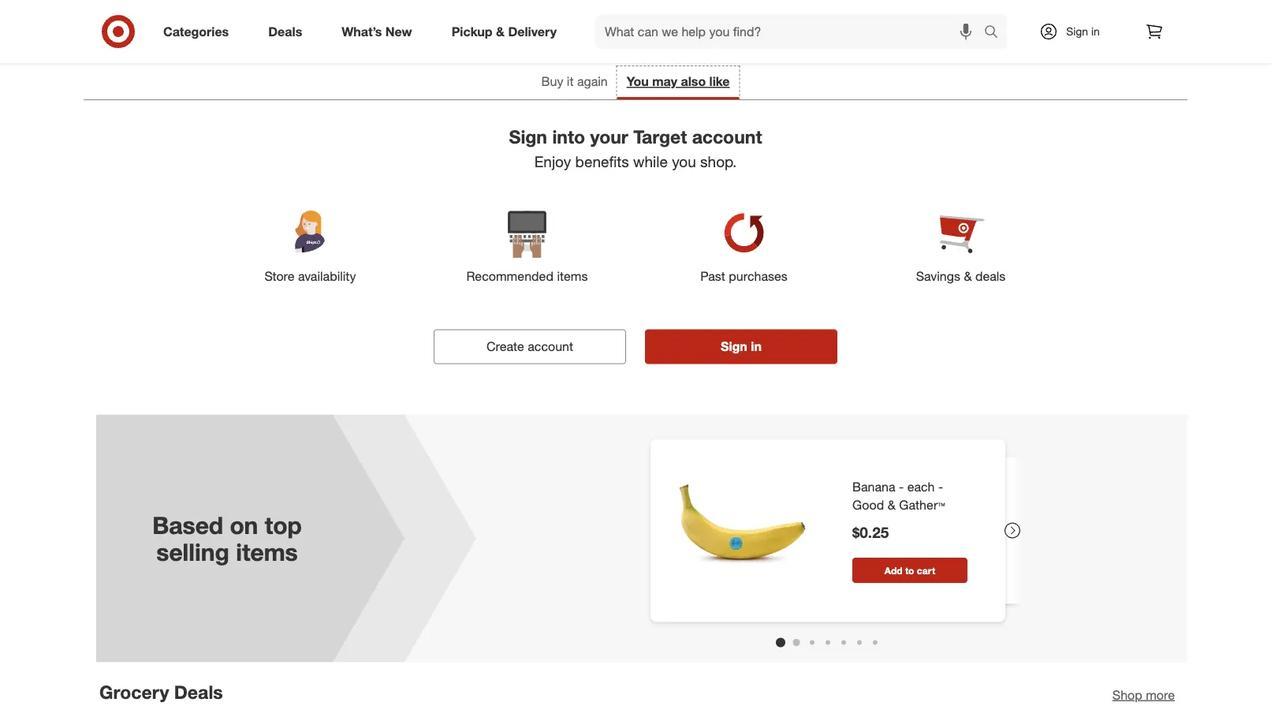Task type: describe. For each thing, give the bounding box(es) containing it.
in inside "link"
[[1092, 24, 1101, 38]]

buy it again link
[[532, 66, 618, 99]]

like
[[710, 74, 730, 89]]

past purchases
[[701, 268, 788, 284]]

sign in inside "link"
[[1067, 24, 1101, 38]]

you may also like link
[[618, 66, 740, 99]]

sign into your target account enjoy benefits while you shop.
[[509, 125, 763, 171]]

new
[[386, 24, 412, 39]]

buy it again
[[542, 74, 608, 89]]

your
[[591, 125, 629, 147]]

& for delivery
[[496, 24, 505, 39]]

account inside button
[[528, 339, 574, 354]]

0 vertical spatial deals
[[268, 24, 302, 39]]

what's
[[342, 24, 382, 39]]

may
[[653, 74, 678, 89]]

enjoy
[[535, 153, 571, 171]]

selling
[[156, 538, 230, 567]]

sign in inside "button"
[[721, 339, 762, 354]]

pickup & delivery
[[452, 24, 557, 39]]

benefits
[[576, 153, 630, 171]]

shop.
[[701, 153, 737, 171]]

account inside sign into your target account enjoy benefits while you shop.
[[693, 125, 763, 147]]

top
[[265, 511, 302, 539]]

each
[[908, 479, 935, 495]]

you may also like
[[627, 74, 730, 89]]

dish up for less image
[[163, 0, 1109, 51]]

delivery
[[508, 24, 557, 39]]

create account button
[[434, 330, 626, 364]]

$0.25 add to cart
[[853, 524, 936, 577]]

sign inside sign in "link"
[[1067, 24, 1089, 38]]

in inside "button"
[[751, 339, 762, 354]]

grocery deals
[[99, 681, 223, 704]]

more
[[1147, 687, 1176, 703]]

while
[[634, 153, 668, 171]]

& inside banana - each - good & gather™
[[888, 497, 896, 513]]

good
[[853, 497, 885, 513]]

recommended
[[467, 268, 554, 284]]

banana
[[853, 479, 896, 495]]

target
[[634, 125, 688, 147]]

into
[[553, 125, 585, 147]]

recommended items
[[467, 268, 588, 284]]

you
[[627, 74, 649, 89]]

what's new
[[342, 24, 412, 39]]

sign in link
[[1027, 14, 1125, 49]]

1 - from the left
[[900, 479, 904, 495]]

$0.25
[[853, 524, 889, 542]]

categories
[[163, 24, 229, 39]]

categories link
[[150, 14, 249, 49]]

grocery
[[99, 681, 169, 704]]

you
[[672, 153, 697, 171]]

shop more
[[1113, 687, 1176, 703]]

availability
[[298, 268, 356, 284]]



Task type: vqa. For each thing, say whether or not it's contained in the screenshot.
the info.
no



Task type: locate. For each thing, give the bounding box(es) containing it.
account up "shop."
[[693, 125, 763, 147]]

in
[[1092, 24, 1101, 38], [751, 339, 762, 354]]

0 horizontal spatial in
[[751, 339, 762, 354]]

deals
[[268, 24, 302, 39], [174, 681, 223, 704]]

0 horizontal spatial items
[[236, 538, 298, 567]]

buy
[[542, 74, 564, 89]]

store availability
[[265, 268, 356, 284]]

0 horizontal spatial -
[[900, 479, 904, 495]]

based
[[152, 511, 223, 539]]

& right good
[[888, 497, 896, 513]]

deals link
[[255, 14, 322, 49]]

add to cart button
[[853, 558, 968, 583]]

2 vertical spatial sign
[[721, 339, 748, 354]]

it
[[567, 74, 574, 89]]

shop
[[1113, 687, 1143, 703]]

0 vertical spatial items
[[557, 268, 588, 284]]

1 vertical spatial in
[[751, 339, 762, 354]]

0 horizontal spatial deals
[[174, 681, 223, 704]]

0 vertical spatial &
[[496, 24, 505, 39]]

items right recommended at the top
[[557, 268, 588, 284]]

& for deals
[[964, 268, 972, 284]]

account right create
[[528, 339, 574, 354]]

2 horizontal spatial sign
[[1067, 24, 1089, 38]]

1 vertical spatial &
[[964, 268, 972, 284]]

add
[[885, 565, 903, 577]]

0 vertical spatial sign
[[1067, 24, 1089, 38]]

& right pickup
[[496, 24, 505, 39]]

pickup
[[452, 24, 493, 39]]

0 vertical spatial in
[[1092, 24, 1101, 38]]

items
[[557, 268, 588, 284], [236, 538, 298, 567]]

cart
[[917, 565, 936, 577]]

& left "deals"
[[964, 268, 972, 284]]

0 horizontal spatial sign
[[509, 125, 548, 147]]

shop more button
[[1113, 686, 1176, 704]]

based on top selling items
[[152, 511, 302, 567]]

items right selling
[[236, 538, 298, 567]]

search button
[[978, 14, 1016, 52]]

0 vertical spatial account
[[693, 125, 763, 147]]

banana - each - good & gather™ image
[[664, 452, 821, 610], [664, 452, 821, 610]]

purchases
[[729, 268, 788, 284]]

0 horizontal spatial sign in
[[721, 339, 762, 354]]

deals left what's
[[268, 24, 302, 39]]

1 horizontal spatial &
[[888, 497, 896, 513]]

What can we help you find? suggestions appear below search field
[[596, 14, 989, 49]]

create account
[[487, 339, 574, 354]]

search
[[978, 25, 1016, 41]]

create
[[487, 339, 525, 354]]

2 - from the left
[[939, 479, 944, 495]]

2 horizontal spatial &
[[964, 268, 972, 284]]

0 horizontal spatial account
[[528, 339, 574, 354]]

1 horizontal spatial sign in
[[1067, 24, 1101, 38]]

again
[[577, 74, 608, 89]]

1 horizontal spatial in
[[1092, 24, 1101, 38]]

1 horizontal spatial account
[[693, 125, 763, 147]]

&
[[496, 24, 505, 39], [964, 268, 972, 284], [888, 497, 896, 513]]

banana - each - good & gather™
[[853, 479, 946, 513]]

1 horizontal spatial -
[[939, 479, 944, 495]]

1 horizontal spatial items
[[557, 268, 588, 284]]

sign
[[1067, 24, 1089, 38], [509, 125, 548, 147], [721, 339, 748, 354]]

on
[[230, 511, 258, 539]]

1 vertical spatial sign
[[509, 125, 548, 147]]

- right each on the bottom right of the page
[[939, 479, 944, 495]]

items inside based on top selling items
[[236, 538, 298, 567]]

savings
[[917, 268, 961, 284]]

1 vertical spatial deals
[[174, 681, 223, 704]]

1 vertical spatial account
[[528, 339, 574, 354]]

store
[[265, 268, 295, 284]]

sign in button
[[645, 330, 838, 364]]

deals
[[976, 268, 1006, 284]]

to
[[906, 565, 915, 577]]

past
[[701, 268, 726, 284]]

savings & deals
[[917, 268, 1006, 284]]

1 horizontal spatial deals
[[268, 24, 302, 39]]

1 vertical spatial items
[[236, 538, 298, 567]]

pickup & delivery link
[[438, 14, 577, 49]]

what's new link
[[328, 14, 432, 49]]

deals right grocery
[[174, 681, 223, 704]]

gather™
[[900, 497, 946, 513]]

sign in
[[1067, 24, 1101, 38], [721, 339, 762, 354]]

banana - each - good & gather™ link
[[853, 478, 968, 514]]

-
[[900, 479, 904, 495], [939, 479, 944, 495]]

0 horizontal spatial &
[[496, 24, 505, 39]]

1 horizontal spatial sign
[[721, 339, 748, 354]]

2 vertical spatial &
[[888, 497, 896, 513]]

- left each on the bottom right of the page
[[900, 479, 904, 495]]

0 vertical spatial sign in
[[1067, 24, 1101, 38]]

account
[[693, 125, 763, 147], [528, 339, 574, 354]]

also
[[681, 74, 706, 89]]

sign inside sign in "button"
[[721, 339, 748, 354]]

1 vertical spatial sign in
[[721, 339, 762, 354]]

sign inside sign into your target account enjoy benefits while you shop.
[[509, 125, 548, 147]]



